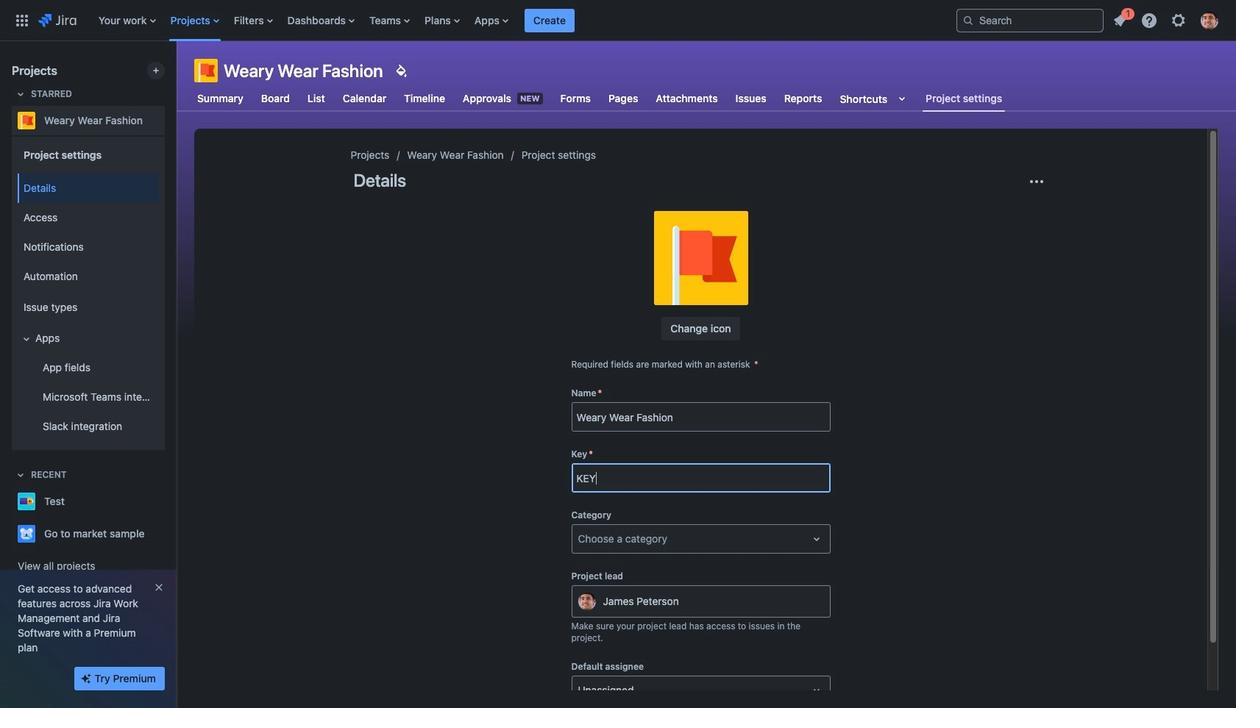 Task type: vqa. For each thing, say whether or not it's contained in the screenshot.
first the Add to Starred icon from the bottom of the page
yes



Task type: locate. For each thing, give the bounding box(es) containing it.
1 vertical spatial open image
[[808, 682, 825, 700]]

None field
[[572, 404, 830, 431], [572, 465, 830, 492], [572, 404, 830, 431], [572, 465, 830, 492]]

add to starred image
[[160, 493, 178, 511]]

None search field
[[957, 8, 1104, 32]]

open image
[[808, 531, 825, 548], [808, 682, 825, 700]]

appswitcher icon image
[[13, 11, 31, 29]]

list
[[91, 0, 945, 41], [1107, 6, 1227, 33]]

2 group from the top
[[15, 169, 159, 446]]

more image
[[1028, 173, 1045, 191]]

collapse recent projects image
[[12, 467, 29, 484]]

Search field
[[957, 8, 1104, 32]]

None text field
[[578, 684, 581, 698]]

1 horizontal spatial list item
[[1107, 6, 1135, 32]]

group
[[15, 135, 159, 450], [15, 169, 159, 446]]

0 vertical spatial open image
[[808, 531, 825, 548]]

jira image
[[38, 11, 76, 29], [38, 11, 76, 29]]

banner
[[0, 0, 1236, 41]]

list item
[[525, 0, 575, 41], [1107, 6, 1135, 32]]

primary element
[[9, 0, 945, 41]]

tab list
[[185, 85, 1014, 112]]

settings image
[[1170, 11, 1188, 29]]

1 horizontal spatial list
[[1107, 6, 1227, 33]]



Task type: describe. For each thing, give the bounding box(es) containing it.
remove from starred image
[[160, 112, 178, 130]]

help image
[[1141, 11, 1158, 29]]

your profile and settings image
[[1201, 11, 1219, 29]]

search image
[[962, 14, 974, 26]]

collapse starred projects image
[[12, 85, 29, 103]]

1 open image from the top
[[808, 531, 825, 548]]

0 horizontal spatial list
[[91, 0, 945, 41]]

list item inside list
[[1107, 6, 1135, 32]]

close premium upgrade banner image
[[153, 582, 165, 594]]

sidebar navigation image
[[160, 59, 193, 88]]

project avatar image
[[654, 211, 748, 305]]

1 group from the top
[[15, 135, 159, 450]]

expand image
[[18, 330, 35, 348]]

add to starred image
[[160, 525, 178, 543]]

2 open image from the top
[[808, 682, 825, 700]]

notifications image
[[1111, 11, 1129, 29]]

set project background image
[[392, 62, 410, 79]]

create project image
[[150, 65, 162, 77]]

0 horizontal spatial list item
[[525, 0, 575, 41]]



